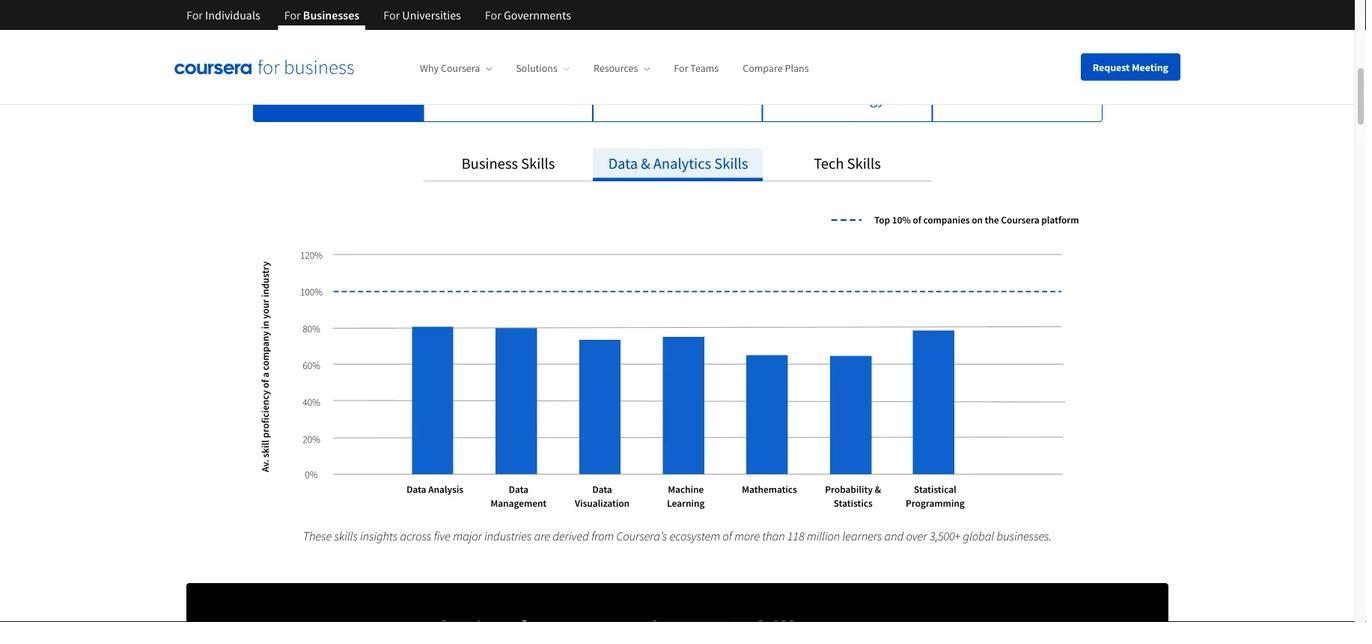 Task type: locate. For each thing, give the bounding box(es) containing it.
for teams link
[[674, 62, 719, 75]]

resources link
[[594, 62, 650, 75]]

request
[[1093, 60, 1130, 74]]

for governments
[[485, 7, 571, 22]]

coursera for business image
[[174, 59, 354, 75]]

solutions link
[[516, 62, 570, 75]]

universities
[[402, 7, 461, 22]]

why
[[420, 62, 439, 75]]

for for businesses
[[284, 7, 301, 22]]

businesses
[[303, 7, 359, 22]]

coursera
[[441, 62, 480, 75]]

for left universities
[[383, 7, 400, 22]]

for
[[186, 7, 203, 22], [284, 7, 301, 22], [383, 7, 400, 22], [485, 7, 501, 22], [674, 62, 688, 75]]

for for individuals
[[186, 7, 203, 22]]

plans
[[785, 62, 809, 75]]

for left the businesses
[[284, 7, 301, 22]]

for teams
[[674, 62, 719, 75]]

governments
[[504, 7, 571, 22]]

teams
[[690, 62, 719, 75]]

compare plans
[[743, 62, 809, 75]]

compare
[[743, 62, 783, 75]]

for left governments
[[485, 7, 501, 22]]

for left individuals
[[186, 7, 203, 22]]

for businesses
[[284, 7, 359, 22]]



Task type: describe. For each thing, give the bounding box(es) containing it.
for left the teams
[[674, 62, 688, 75]]

for for governments
[[485, 7, 501, 22]]

individuals
[[205, 7, 260, 22]]

solutions
[[516, 62, 558, 75]]

for individuals
[[186, 7, 260, 22]]

why coursera link
[[420, 62, 492, 75]]

meeting
[[1132, 60, 1168, 74]]

request meeting
[[1093, 60, 1168, 74]]

for for universities
[[383, 7, 400, 22]]

banner navigation
[[174, 0, 583, 41]]

for universities
[[383, 7, 461, 22]]

request meeting button
[[1081, 54, 1180, 80]]

resources
[[594, 62, 638, 75]]

why coursera
[[420, 62, 480, 75]]

compare plans link
[[743, 62, 809, 75]]



Task type: vqa. For each thing, say whether or not it's contained in the screenshot.
Businesses's The For
yes



